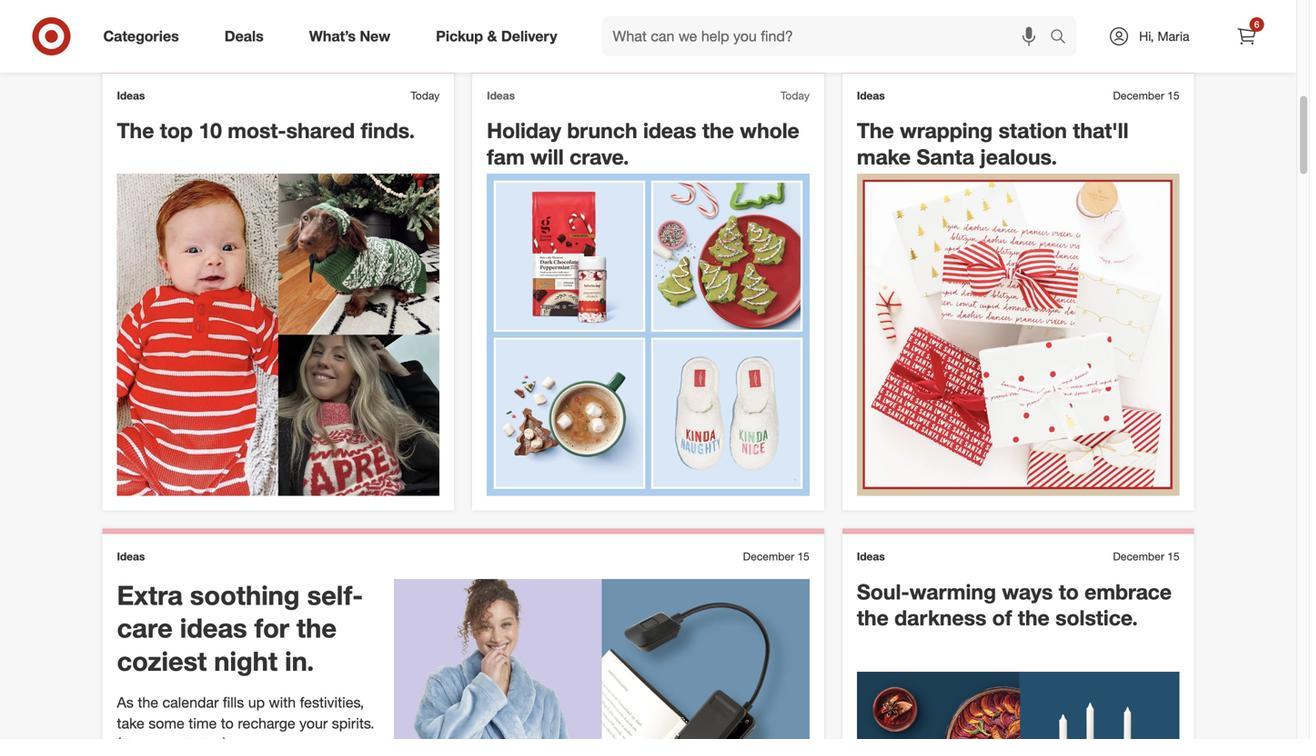 Task type: vqa. For each thing, say whether or not it's contained in the screenshot.
"fam"
yes



Task type: locate. For each thing, give the bounding box(es) containing it.
for
[[254, 613, 289, 645]]

0 horizontal spatial to
[[221, 715, 234, 733]]

pickup & delivery
[[436, 27, 557, 45]]

ideas for the wrapping station that'll make santa jealous.
[[857, 89, 885, 102]]

to-
[[161, 736, 180, 740]]

ideas down categories
[[117, 89, 145, 102]]

ideas up make
[[857, 89, 885, 102]]

today up 'finds.' on the left top of the page
[[411, 89, 440, 102]]

solstice.
[[1056, 606, 1138, 631]]

1 horizontal spatial ideas
[[643, 118, 697, 143]]

today for the top 10 most-shared finds.
[[411, 89, 440, 102]]

up
[[248, 694, 265, 712]]

1 horizontal spatial to
[[1059, 580, 1079, 605]]

the left top
[[117, 118, 154, 143]]

today up the whole on the top right
[[781, 89, 810, 102]]

What can we help you find? suggestions appear below search field
[[602, 16, 1055, 56]]

wrapping
[[900, 118, 993, 143]]

to inside as the calendar fills up with festivities, take some time to recharge your spirits. (ta-ta, to-do list!)
[[221, 715, 234, 733]]

self-
[[307, 580, 363, 612]]

pickup & delivery link
[[421, 16, 580, 56]]

extra soothing self-care ideas for the coziest night in. image
[[394, 580, 810, 740]]

1 horizontal spatial today
[[781, 89, 810, 102]]

most-
[[228, 118, 286, 143]]

1 the from the left
[[117, 118, 154, 143]]

2 the from the left
[[857, 118, 894, 143]]

time
[[189, 715, 217, 733]]

soothing
[[190, 580, 300, 612]]

as the calendar fills up with festivities, take some time to recharge your spirits. (ta-ta, to-do list!)
[[117, 694, 374, 740]]

brunch
[[567, 118, 637, 143]]

holiday
[[487, 118, 561, 143]]

the inside the wrapping station that'll make santa jealous.
[[857, 118, 894, 143]]

ideas right the brunch
[[643, 118, 697, 143]]

recharge
[[238, 715, 295, 733]]

to
[[1059, 580, 1079, 605], [221, 715, 234, 733]]

today for holiday brunch ideas the whole fam will crave.
[[781, 89, 810, 102]]

the wrapping station that'll make santa jealous. image
[[857, 174, 1180, 497]]

1 vertical spatial ideas
[[180, 613, 247, 645]]

as
[[117, 694, 134, 712]]

0 horizontal spatial today
[[411, 89, 440, 102]]

0 horizontal spatial the
[[117, 118, 154, 143]]

december for the wrapping station that'll make santa jealous.
[[1113, 89, 1165, 102]]

hi, maria
[[1139, 28, 1190, 44]]

ideas
[[643, 118, 697, 143], [180, 613, 247, 645]]

in.
[[285, 645, 314, 678]]

do
[[180, 736, 197, 740]]

to up "list!)"
[[221, 715, 234, 733]]

the top 10 most-shared finds.
[[117, 118, 415, 143]]

the up make
[[857, 118, 894, 143]]

to up solstice.
[[1059, 580, 1079, 605]]

december
[[1113, 89, 1165, 102], [743, 550, 795, 564], [1113, 550, 1165, 564]]

embrace
[[1085, 580, 1172, 605]]

the left the whole on the top right
[[702, 118, 734, 143]]

1 horizontal spatial the
[[857, 118, 894, 143]]

0 vertical spatial to
[[1059, 580, 1079, 605]]

the up in.
[[297, 613, 337, 645]]

ideas down soothing
[[180, 613, 247, 645]]

pickup
[[436, 27, 483, 45]]

the
[[702, 118, 734, 143], [857, 606, 889, 631], [1018, 606, 1050, 631], [297, 613, 337, 645], [138, 694, 158, 712]]

0 horizontal spatial ideas
[[180, 613, 247, 645]]

2 today from the left
[[781, 89, 810, 102]]

ideas up soul- on the right bottom of the page
[[857, 550, 885, 564]]

the
[[117, 118, 154, 143], [857, 118, 894, 143]]

warming
[[910, 580, 996, 605]]

calendar
[[162, 694, 219, 712]]

hi,
[[1139, 28, 1154, 44]]

the inside holiday brunch ideas the whole fam will crave.
[[702, 118, 734, 143]]

december 15
[[1113, 89, 1180, 102], [743, 550, 810, 564], [1113, 550, 1180, 564]]

0 vertical spatial ideas
[[643, 118, 697, 143]]

deals
[[224, 27, 264, 45]]

search
[[1042, 29, 1086, 47]]

make
[[857, 144, 911, 170]]

1 today from the left
[[411, 89, 440, 102]]

night
[[214, 645, 278, 678]]

ideas
[[117, 89, 145, 102], [487, 89, 515, 102], [857, 89, 885, 102], [117, 550, 145, 564], [857, 550, 885, 564]]

ideas for the top 10 most-shared finds.
[[117, 89, 145, 102]]

to inside soul-warming ways to embrace the darkness of the solstice.
[[1059, 580, 1079, 605]]

ideas up holiday
[[487, 89, 515, 102]]

categories
[[103, 27, 179, 45]]

crave.
[[570, 144, 629, 170]]

december for soul-warming ways to embrace the darkness of the solstice.
[[1113, 550, 1165, 564]]

the for the wrapping station that'll make santa jealous.
[[857, 118, 894, 143]]

collage of gift ideas image
[[842, 0, 1194, 50]]

santa
[[917, 144, 975, 170]]

shared
[[286, 118, 355, 143]]

ideas for holiday brunch ideas the whole fam will crave.
[[487, 89, 515, 102]]

ta,
[[141, 736, 157, 740]]

today
[[411, 89, 440, 102], [781, 89, 810, 102]]

1 vertical spatial to
[[221, 715, 234, 733]]

ideas for soul-warming ways to embrace the darkness of the solstice.
[[857, 550, 885, 564]]

new
[[360, 27, 390, 45]]

extra
[[117, 580, 183, 612]]

categories link
[[88, 16, 202, 56]]

your
[[300, 715, 328, 733]]

(ta-
[[117, 736, 141, 740]]

the inside "extra soothing self- care ideas for the coziest night in."
[[297, 613, 337, 645]]

whole
[[740, 118, 800, 143]]

ideas inside holiday brunch ideas the whole fam will crave.
[[643, 118, 697, 143]]

15
[[1168, 89, 1180, 102], [798, 550, 810, 564], [1168, 550, 1180, 564]]

the right "as"
[[138, 694, 158, 712]]



Task type: describe. For each thing, give the bounding box(es) containing it.
spirits.
[[332, 715, 374, 733]]

what's new
[[309, 27, 390, 45]]

15 for soul-warming ways to embrace the darkness of the solstice.
[[1168, 550, 1180, 564]]

soul-
[[857, 580, 910, 605]]

what's new link
[[294, 16, 413, 56]]

6
[[1255, 19, 1260, 30]]

holiday brunch ideas the whole fam will crave. image
[[487, 174, 810, 497]]

the down ways
[[1018, 606, 1050, 631]]

maria
[[1158, 28, 1190, 44]]

some
[[148, 715, 185, 733]]

holiday brunch ideas the whole fam will crave.
[[487, 118, 800, 170]]

15 for the wrapping station that'll make santa jealous.
[[1168, 89, 1180, 102]]

ways
[[1002, 580, 1053, 605]]

ideas inside "extra soothing self- care ideas for the coziest night in."
[[180, 613, 247, 645]]

that'll
[[1073, 118, 1129, 143]]

the wrapping station that'll make santa jealous.
[[857, 118, 1129, 170]]

with
[[269, 694, 296, 712]]

delivery
[[501, 27, 557, 45]]

10
[[199, 118, 222, 143]]

the down soul- on the right bottom of the page
[[857, 606, 889, 631]]

december 15 for the wrapping station that'll make santa jealous.
[[1113, 89, 1180, 102]]

december 15 for soul-warming ways to embrace the darkness of the solstice.
[[1113, 550, 1180, 564]]

station
[[999, 118, 1067, 143]]

extra soothing self- care ideas for the coziest night in.
[[117, 580, 363, 678]]

ideas up the extra
[[117, 550, 145, 564]]

top
[[160, 118, 193, 143]]

what's
[[309, 27, 356, 45]]

search button
[[1042, 16, 1086, 60]]

festivities,
[[300, 694, 364, 712]]

the inside as the calendar fills up with festivities, take some time to recharge your spirits. (ta-ta, to-do list!)
[[138, 694, 158, 712]]

care
[[117, 613, 173, 645]]

fam
[[487, 144, 525, 170]]

jealous.
[[980, 144, 1057, 170]]

coziest
[[117, 645, 207, 678]]

list!)
[[201, 736, 227, 740]]

the top 10 most-shared finds. image
[[117, 174, 440, 497]]

soul-warming ways to embrace the darkness of the solstice. image
[[857, 672, 1180, 740]]

will
[[531, 144, 564, 170]]

&
[[487, 27, 497, 45]]

darkness
[[895, 606, 987, 631]]

of
[[992, 606, 1012, 631]]

6 link
[[1227, 16, 1267, 56]]

the for the top 10 most-shared finds.
[[117, 118, 154, 143]]

finds.
[[361, 118, 415, 143]]

take
[[117, 715, 144, 733]]

soul-warming ways to embrace the darkness of the solstice.
[[857, 580, 1172, 631]]

fills
[[223, 694, 244, 712]]

deals link
[[209, 16, 286, 56]]

these film-inspired eats are total show-stealers. image
[[394, 0, 810, 35]]



